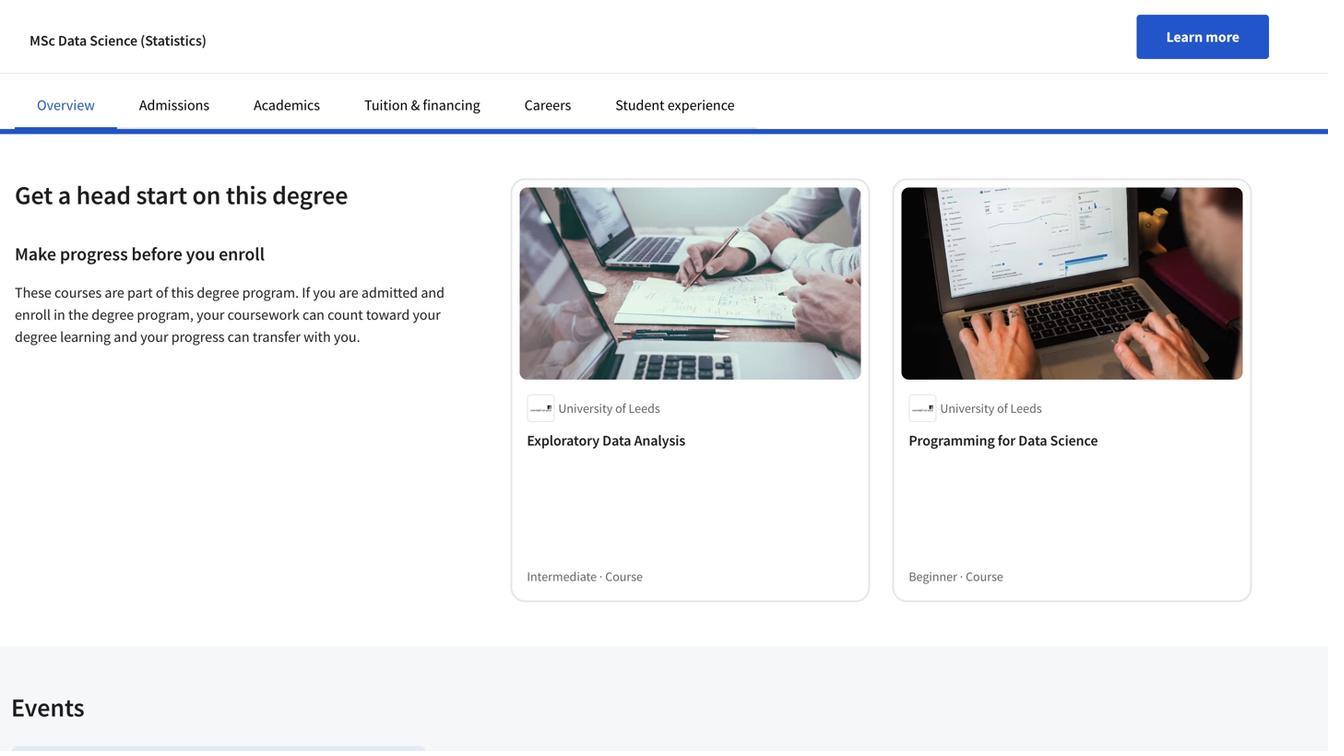 Task type: describe. For each thing, give the bounding box(es) containing it.
the
[[68, 306, 89, 324]]

(statistics)
[[140, 31, 206, 50]]

in
[[54, 306, 65, 324]]

overview link
[[37, 96, 95, 114]]

1 horizontal spatial your
[[197, 306, 225, 324]]

program.
[[242, 284, 299, 302]]

with
[[304, 328, 331, 347]]

coursework
[[228, 306, 300, 324]]

student experience link
[[616, 96, 735, 114]]

student
[[616, 96, 665, 114]]

· for exploratory
[[600, 569, 603, 586]]

transfer
[[253, 328, 301, 347]]

1 horizontal spatial and
[[421, 284, 445, 302]]

experience
[[668, 96, 735, 114]]

· for programming
[[960, 569, 963, 586]]

these courses are part of this degree program. if you are admitted and enroll in the degree program, your coursework can count toward your degree learning and your progress can transfer with you.
[[15, 284, 445, 347]]

this for on
[[226, 179, 267, 211]]

msc data science (statistics)
[[30, 31, 206, 50]]

course for for
[[966, 569, 1004, 586]]

science inside programming for data science link
[[1050, 432, 1098, 450]]

university for exploratory
[[558, 400, 613, 417]]

you.
[[334, 328, 360, 347]]

make progress before you enroll
[[15, 243, 265, 266]]

programming for data science
[[909, 432, 1098, 450]]

1 horizontal spatial can
[[303, 306, 325, 324]]

careers link
[[525, 96, 571, 114]]

before
[[131, 243, 182, 266]]

head
[[76, 179, 131, 211]]

programming for data science link
[[909, 430, 1235, 452]]

these
[[15, 284, 52, 302]]

if
[[302, 284, 310, 302]]

toward
[[366, 306, 410, 324]]

2 horizontal spatial data
[[1019, 432, 1047, 450]]

1 vertical spatial and
[[114, 328, 137, 347]]

msc
[[30, 31, 55, 50]]

exploratory data analysis link
[[527, 430, 854, 452]]

beginner · course
[[909, 569, 1004, 586]]

academics
[[254, 96, 320, 114]]

overview
[[37, 96, 95, 114]]

intermediate
[[527, 569, 597, 586]]

of for programming
[[997, 400, 1008, 417]]

for
[[998, 432, 1016, 450]]

0 horizontal spatial your
[[140, 328, 168, 347]]

learn more
[[1167, 28, 1240, 46]]

learning
[[60, 328, 111, 347]]

beginner
[[909, 569, 957, 586]]

count
[[328, 306, 363, 324]]

progress inside these courses are part of this degree program. if you are admitted and enroll in the degree program, your coursework can count toward your degree learning and your progress can transfer with you.
[[171, 328, 225, 347]]

events
[[11, 692, 85, 724]]

you inside these courses are part of this degree program. if you are admitted and enroll in the degree program, your coursework can count toward your degree learning and your progress can transfer with you.
[[313, 284, 336, 302]]

university for programming
[[940, 400, 995, 417]]

data for msc
[[58, 31, 87, 50]]



Task type: vqa. For each thing, say whether or not it's contained in the screenshot.
this to the bottom
yes



Task type: locate. For each thing, give the bounding box(es) containing it.
1 university of leeds from the left
[[558, 400, 660, 417]]

leeds up for
[[1011, 400, 1042, 417]]

enroll inside these courses are part of this degree program. if you are admitted and enroll in the degree program, your coursework can count toward your degree learning and your progress can transfer with you.
[[15, 306, 51, 324]]

program,
[[137, 306, 194, 324]]

university of leeds up exploratory data analysis at bottom
[[558, 400, 660, 417]]

1 horizontal spatial course
[[966, 569, 1004, 586]]

0 horizontal spatial this
[[171, 284, 194, 302]]

enroll up program.
[[219, 243, 265, 266]]

admitted
[[362, 284, 418, 302]]

are left part
[[105, 284, 124, 302]]

2 university of leeds from the left
[[940, 400, 1042, 417]]

0 horizontal spatial university of leeds
[[558, 400, 660, 417]]

data left analysis
[[603, 432, 631, 450]]

this
[[226, 179, 267, 211], [171, 284, 194, 302]]

you right if
[[313, 284, 336, 302]]

1 horizontal spatial data
[[603, 432, 631, 450]]

courses
[[54, 284, 102, 302]]

0 horizontal spatial can
[[228, 328, 250, 347]]

leeds for analysis
[[629, 400, 660, 417]]

1 course from the left
[[605, 569, 643, 586]]

can up "with"
[[303, 306, 325, 324]]

science
[[90, 31, 137, 50], [1050, 432, 1098, 450]]

1 leeds from the left
[[629, 400, 660, 417]]

·
[[600, 569, 603, 586], [960, 569, 963, 586]]

this inside these courses are part of this degree program. if you are admitted and enroll in the degree program, your coursework can count toward your degree learning and your progress can transfer with you.
[[171, 284, 194, 302]]

1 horizontal spatial enroll
[[219, 243, 265, 266]]

you
[[186, 243, 215, 266], [313, 284, 336, 302]]

1 vertical spatial this
[[171, 284, 194, 302]]

2 course from the left
[[966, 569, 1004, 586]]

are up count
[[339, 284, 359, 302]]

progress up courses on the top of the page
[[60, 243, 128, 266]]

learn
[[1167, 28, 1203, 46]]

0 horizontal spatial are
[[105, 284, 124, 302]]

science left (statistics)
[[90, 31, 137, 50]]

2 horizontal spatial of
[[997, 400, 1008, 417]]

admissions link
[[139, 96, 209, 114]]

and
[[421, 284, 445, 302], [114, 328, 137, 347]]

data
[[58, 31, 87, 50], [603, 432, 631, 450], [1019, 432, 1047, 450]]

2 are from the left
[[339, 284, 359, 302]]

university of leeds
[[558, 400, 660, 417], [940, 400, 1042, 417]]

1 horizontal spatial university
[[940, 400, 995, 417]]

0 horizontal spatial science
[[90, 31, 137, 50]]

exploratory
[[527, 432, 600, 450]]

tuition & financing
[[364, 96, 480, 114]]

course
[[605, 569, 643, 586], [966, 569, 1004, 586]]

tuition
[[364, 96, 408, 114]]

2 leeds from the left
[[1011, 400, 1042, 417]]

get a head start on this degree
[[15, 179, 348, 211]]

university up exploratory data analysis at bottom
[[558, 400, 613, 417]]

analysis
[[634, 432, 686, 450]]

&
[[411, 96, 420, 114]]

your down program,
[[140, 328, 168, 347]]

2 · from the left
[[960, 569, 963, 586]]

programming
[[909, 432, 995, 450]]

0 horizontal spatial you
[[186, 243, 215, 266]]

this for of
[[171, 284, 194, 302]]

1 horizontal spatial progress
[[171, 328, 225, 347]]

0 vertical spatial you
[[186, 243, 215, 266]]

tuition & financing link
[[364, 96, 480, 114]]

1 horizontal spatial science
[[1050, 432, 1098, 450]]

careers
[[525, 96, 571, 114]]

of right part
[[156, 284, 168, 302]]

0 vertical spatial this
[[226, 179, 267, 211]]

1 university from the left
[[558, 400, 613, 417]]

progress
[[60, 243, 128, 266], [171, 328, 225, 347]]

of
[[156, 284, 168, 302], [615, 400, 626, 417], [997, 400, 1008, 417]]

progress down program,
[[171, 328, 225, 347]]

your right toward
[[413, 306, 441, 324]]

financing
[[423, 96, 480, 114]]

0 horizontal spatial and
[[114, 328, 137, 347]]

0 horizontal spatial course
[[605, 569, 643, 586]]

university of leeds for data
[[558, 400, 660, 417]]

1 vertical spatial progress
[[171, 328, 225, 347]]

1 horizontal spatial of
[[615, 400, 626, 417]]

enroll
[[219, 243, 265, 266], [15, 306, 51, 324]]

make
[[15, 243, 56, 266]]

data right msc
[[58, 31, 87, 50]]

0 horizontal spatial leeds
[[629, 400, 660, 417]]

learn more button
[[1137, 15, 1269, 59]]

leeds up analysis
[[629, 400, 660, 417]]

and right learning
[[114, 328, 137, 347]]

1 horizontal spatial are
[[339, 284, 359, 302]]

1 vertical spatial you
[[313, 284, 336, 302]]

academics link
[[254, 96, 320, 114]]

1 are from the left
[[105, 284, 124, 302]]

university
[[558, 400, 613, 417], [940, 400, 995, 417]]

university of leeds for for
[[940, 400, 1042, 417]]

course right intermediate
[[605, 569, 643, 586]]

get
[[15, 179, 53, 211]]

exploratory data analysis
[[527, 432, 686, 450]]

0 horizontal spatial ·
[[600, 569, 603, 586]]

1 horizontal spatial ·
[[960, 569, 963, 586]]

0 vertical spatial and
[[421, 284, 445, 302]]

leeds
[[629, 400, 660, 417], [1011, 400, 1042, 417]]

0 horizontal spatial of
[[156, 284, 168, 302]]

can
[[303, 306, 325, 324], [228, 328, 250, 347]]

you right the before
[[186, 243, 215, 266]]

your
[[197, 306, 225, 324], [413, 306, 441, 324], [140, 328, 168, 347]]

2 horizontal spatial your
[[413, 306, 441, 324]]

university of leeds up programming for data science
[[940, 400, 1042, 417]]

0 vertical spatial can
[[303, 306, 325, 324]]

1 horizontal spatial this
[[226, 179, 267, 211]]

university up 'programming'
[[940, 400, 995, 417]]

1 · from the left
[[600, 569, 603, 586]]

on
[[192, 179, 221, 211]]

1 horizontal spatial university of leeds
[[940, 400, 1042, 417]]

course right beginner
[[966, 569, 1004, 586]]

are
[[105, 284, 124, 302], [339, 284, 359, 302]]

course for data
[[605, 569, 643, 586]]

start
[[136, 179, 187, 211]]

intermediate · course
[[527, 569, 643, 586]]

0 horizontal spatial university
[[558, 400, 613, 417]]

0 horizontal spatial data
[[58, 31, 87, 50]]

leeds for data
[[1011, 400, 1042, 417]]

data right for
[[1019, 432, 1047, 450]]

1 horizontal spatial you
[[313, 284, 336, 302]]

1 vertical spatial science
[[1050, 432, 1098, 450]]

0 horizontal spatial enroll
[[15, 306, 51, 324]]

0 vertical spatial science
[[90, 31, 137, 50]]

your right program,
[[197, 306, 225, 324]]

science right for
[[1050, 432, 1098, 450]]

· right intermediate
[[600, 569, 603, 586]]

more
[[1206, 28, 1240, 46]]

0 vertical spatial progress
[[60, 243, 128, 266]]

1 horizontal spatial leeds
[[1011, 400, 1042, 417]]

of inside these courses are part of this degree program. if you are admitted and enroll in the degree program, your coursework can count toward your degree learning and your progress can transfer with you.
[[156, 284, 168, 302]]

student experience
[[616, 96, 735, 114]]

2 university from the left
[[940, 400, 995, 417]]

a
[[58, 179, 71, 211]]

data for exploratory
[[603, 432, 631, 450]]

of up exploratory data analysis at bottom
[[615, 400, 626, 417]]

degree
[[272, 179, 348, 211], [197, 284, 239, 302], [92, 306, 134, 324], [15, 328, 57, 347]]

· right beginner
[[960, 569, 963, 586]]

of for exploratory
[[615, 400, 626, 417]]

1 vertical spatial enroll
[[15, 306, 51, 324]]

can down coursework at the left top of the page
[[228, 328, 250, 347]]

of up programming for data science
[[997, 400, 1008, 417]]

enroll down these
[[15, 306, 51, 324]]

0 horizontal spatial progress
[[60, 243, 128, 266]]

1 vertical spatial can
[[228, 328, 250, 347]]

admissions
[[139, 96, 209, 114]]

and right admitted
[[421, 284, 445, 302]]

part
[[127, 284, 153, 302]]

0 vertical spatial enroll
[[219, 243, 265, 266]]

this right the on
[[226, 179, 267, 211]]

this up program,
[[171, 284, 194, 302]]



